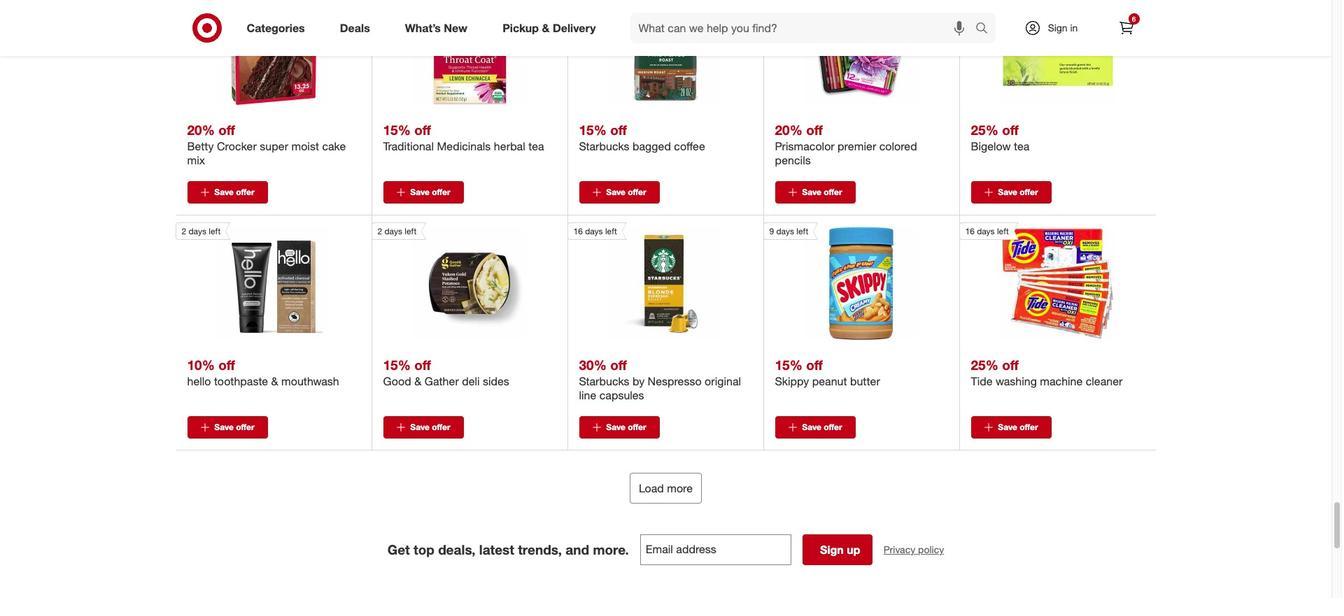 Task type: describe. For each thing, give the bounding box(es) containing it.
toothpaste
[[214, 374, 268, 388]]

16 for 25% off
[[966, 226, 975, 237]]

off for 10% off hello toothpaste & mouthwash
[[218, 357, 235, 373]]

what's
[[405, 21, 441, 35]]

herbal
[[494, 139, 525, 153]]

save offer for 25% off tide washing machine cleaner
[[998, 422, 1038, 433]]

25% off bigelow tea
[[971, 122, 1030, 153]]

days for 15% off good & gather deli sides
[[385, 226, 402, 237]]

save for 20% off prismacolor premier colored pencils
[[802, 187, 822, 197]]

medicinals
[[437, 139, 491, 153]]

sign in
[[1048, 22, 1078, 34]]

days for 15% off skippy peanut butter
[[777, 226, 794, 237]]

starbucks for 15%
[[579, 139, 630, 153]]

25% off tide washing machine cleaner
[[971, 357, 1123, 388]]

moist
[[292, 139, 319, 153]]

save offer for 15% off good & gather deli sides
[[410, 422, 451, 433]]

starbucks for 30%
[[579, 374, 630, 388]]

privacy
[[884, 544, 916, 556]]

days for 30% off starbucks by nespresso original line capsules
[[585, 226, 603, 237]]

20% off prismacolor premier colored pencils
[[775, 122, 917, 167]]

25% for 25% off tide washing machine cleaner
[[971, 357, 999, 373]]

bagged
[[633, 139, 671, 153]]

line
[[579, 388, 597, 402]]

categories
[[247, 21, 305, 35]]

colored
[[880, 139, 917, 153]]

off for 20% off betty crocker super moist cake mix
[[218, 122, 235, 138]]

15% off good & gather deli sides
[[383, 357, 509, 388]]

pickup & delivery link
[[491, 13, 614, 43]]

15% for 15% off starbucks bagged coffee
[[579, 122, 607, 138]]

2 days left for 15%
[[378, 226, 417, 237]]

9 days left
[[770, 226, 809, 237]]

15% for 15% off traditional medicinals herbal tea
[[383, 122, 411, 138]]

coffee
[[674, 139, 705, 153]]

off for 25% off bigelow tea
[[1002, 122, 1019, 138]]

days for 25% off tide washing machine cleaner
[[977, 226, 995, 237]]

save for 15% off good & gather deli sides
[[410, 422, 430, 433]]

pickup
[[503, 21, 539, 35]]

2 for 10% off
[[182, 226, 186, 237]]

save offer button for 15% off good & gather deli sides
[[383, 416, 464, 439]]

save offer for 25% off bigelow tea
[[998, 187, 1038, 197]]

save for 25% off tide washing machine cleaner
[[998, 422, 1018, 433]]

15% off skippy peanut butter
[[775, 357, 880, 388]]

20% off betty crocker super moist cake mix
[[187, 122, 346, 167]]

16 days left for 30%
[[574, 226, 617, 237]]

save offer for 20% off betty crocker super moist cake mix
[[214, 187, 255, 197]]

what's new link
[[393, 13, 485, 43]]

save for 15% off traditional medicinals herbal tea
[[410, 187, 430, 197]]

30% off starbucks by nespresso original line capsules
[[579, 357, 741, 402]]

30%
[[579, 357, 607, 373]]

privacy policy
[[884, 544, 944, 556]]

save offer for 15% off traditional medicinals herbal tea
[[410, 187, 451, 197]]

off for 20% off prismacolor premier colored pencils
[[806, 122, 823, 138]]

& inside the 15% off good & gather deli sides
[[415, 374, 422, 388]]

save offer button for 15% off starbucks bagged coffee
[[579, 181, 660, 204]]

load
[[639, 482, 664, 496]]

off for 30% off starbucks by nespresso original line capsules
[[610, 357, 627, 373]]

15% off starbucks bagged coffee
[[579, 122, 705, 153]]

off for 15% off starbucks bagged coffee
[[610, 122, 627, 138]]

save offer button for 20% off betty crocker super moist cake mix
[[187, 181, 268, 204]]

butter
[[850, 374, 880, 388]]

nespresso
[[648, 374, 702, 388]]

offer for 20% off prismacolor premier colored pencils
[[824, 187, 842, 197]]

peanut
[[812, 374, 847, 388]]

by
[[633, 374, 645, 388]]

search button
[[969, 13, 1003, 46]]

in
[[1071, 22, 1078, 34]]

crocker
[[217, 139, 257, 153]]

16 days left for 25%
[[966, 226, 1009, 237]]

top
[[414, 542, 435, 558]]

cleaner
[[1086, 374, 1123, 388]]

up
[[847, 543, 861, 557]]

good
[[383, 374, 411, 388]]

2 days left button for 15% off
[[371, 223, 526, 340]]

trends,
[[518, 542, 562, 558]]

2 horizontal spatial &
[[542, 21, 550, 35]]

deals
[[340, 21, 370, 35]]

15% off traditional medicinals herbal tea
[[383, 122, 544, 153]]

machine
[[1040, 374, 1083, 388]]

sign in link
[[1012, 13, 1100, 43]]

sign up button
[[803, 535, 873, 566]]

load more button
[[630, 473, 702, 504]]

10% off hello toothpaste & mouthwash
[[187, 357, 339, 388]]

more.
[[593, 542, 629, 558]]

sign for sign in
[[1048, 22, 1068, 34]]

16 for 30% off
[[574, 226, 583, 237]]

save for 15% off starbucks bagged coffee
[[606, 187, 626, 197]]

9 days left button
[[763, 223, 918, 340]]

tide
[[971, 374, 993, 388]]

save offer for 15% off skippy peanut butter
[[802, 422, 842, 433]]

capsules
[[600, 388, 644, 402]]

6 link
[[1111, 13, 1142, 43]]

16 days left button for 30% off
[[567, 223, 722, 340]]

tea inside 15% off traditional medicinals herbal tea
[[529, 139, 544, 153]]

delivery
[[553, 21, 596, 35]]

deals,
[[438, 542, 476, 558]]

25% for 25% off bigelow tea
[[971, 122, 999, 138]]

latest
[[479, 542, 514, 558]]



Task type: locate. For each thing, give the bounding box(es) containing it.
1 2 days left button from the left
[[175, 223, 330, 340]]

sign up
[[820, 543, 861, 557]]

offer for 20% off betty crocker super moist cake mix
[[236, 187, 255, 197]]

off inside the 15% off good & gather deli sides
[[414, 357, 431, 373]]

sides
[[483, 374, 509, 388]]

offer down medicinals on the left top of the page
[[432, 187, 451, 197]]

1 horizontal spatial 20%
[[775, 122, 803, 138]]

1 horizontal spatial tea
[[1014, 139, 1030, 153]]

tea right "bigelow"
[[1014, 139, 1030, 153]]

offer down capsules
[[628, 422, 646, 433]]

left for 25% off tide washing machine cleaner
[[997, 226, 1009, 237]]

15% inside the 15% off good & gather deli sides
[[383, 357, 411, 373]]

starbucks
[[579, 139, 630, 153], [579, 374, 630, 388]]

15% for 15% off good & gather deli sides
[[383, 357, 411, 373]]

1 horizontal spatial 2
[[378, 226, 382, 237]]

offer down crocker
[[236, 187, 255, 197]]

1 days from the left
[[189, 226, 206, 237]]

mouthwash
[[281, 374, 339, 388]]

& right toothpaste
[[271, 374, 278, 388]]

hello
[[187, 374, 211, 388]]

left
[[209, 226, 221, 237], [405, 226, 417, 237], [605, 226, 617, 237], [797, 226, 809, 237], [997, 226, 1009, 237]]

2 tea from the left
[[1014, 139, 1030, 153]]

off inside 15% off starbucks bagged coffee
[[610, 122, 627, 138]]

save offer button down "bigelow"
[[971, 181, 1052, 204]]

cake
[[322, 139, 346, 153]]

search
[[969, 22, 1003, 36]]

16
[[574, 226, 583, 237], [966, 226, 975, 237]]

save down traditional
[[410, 187, 430, 197]]

save offer button down pencils
[[775, 181, 856, 204]]

& inside 10% off hello toothpaste & mouthwash
[[271, 374, 278, 388]]

off inside 20% off betty crocker super moist cake mix
[[218, 122, 235, 138]]

days for 10% off hello toothpaste & mouthwash
[[189, 226, 206, 237]]

traditional
[[383, 139, 434, 153]]

save down gather
[[410, 422, 430, 433]]

0 horizontal spatial 16 days left
[[574, 226, 617, 237]]

2 days left button
[[175, 223, 330, 340], [371, 223, 526, 340]]

1 vertical spatial 25%
[[971, 357, 999, 373]]

0 horizontal spatial 2 days left
[[182, 226, 221, 237]]

save offer down "bagged"
[[606, 187, 646, 197]]

save down "bigelow"
[[998, 187, 1018, 197]]

offer down washing
[[1020, 422, 1038, 433]]

& right good
[[415, 374, 422, 388]]

save for 10% off hello toothpaste & mouthwash
[[214, 422, 234, 433]]

sign left up
[[820, 543, 844, 557]]

25% up "bigelow"
[[971, 122, 999, 138]]

0 horizontal spatial 2 days left button
[[175, 223, 330, 340]]

privacy policy link
[[884, 543, 944, 557]]

save offer button down 'peanut'
[[775, 416, 856, 439]]

offer for 15% off starbucks bagged coffee
[[628, 187, 646, 197]]

left for 15% off skippy peanut butter
[[797, 226, 809, 237]]

offer down toothpaste
[[236, 422, 255, 433]]

1 16 days left from the left
[[574, 226, 617, 237]]

save offer down pencils
[[802, 187, 842, 197]]

deals link
[[328, 13, 388, 43]]

save offer button for 10% off hello toothpaste & mouthwash
[[187, 416, 268, 439]]

off
[[218, 122, 235, 138], [414, 122, 431, 138], [610, 122, 627, 138], [806, 122, 823, 138], [1002, 122, 1019, 138], [218, 357, 235, 373], [414, 357, 431, 373], [610, 357, 627, 373], [806, 357, 823, 373], [1002, 357, 1019, 373]]

off for 25% off tide washing machine cleaner
[[1002, 357, 1019, 373]]

2 16 days left from the left
[[966, 226, 1009, 237]]

1 tea from the left
[[529, 139, 544, 153]]

off inside 25% off bigelow tea
[[1002, 122, 1019, 138]]

save offer
[[214, 187, 255, 197], [410, 187, 451, 197], [606, 187, 646, 197], [802, 187, 842, 197], [998, 187, 1038, 197], [214, 422, 255, 433], [410, 422, 451, 433], [606, 422, 646, 433], [802, 422, 842, 433], [998, 422, 1038, 433]]

6
[[1132, 15, 1136, 23]]

1 horizontal spatial &
[[415, 374, 422, 388]]

2 20% from the left
[[775, 122, 803, 138]]

& right pickup
[[542, 21, 550, 35]]

save offer for 20% off prismacolor premier colored pencils
[[802, 187, 842, 197]]

get top deals, latest trends, and more.
[[388, 542, 629, 558]]

1 25% from the top
[[971, 122, 999, 138]]

save for 30% off starbucks by nespresso original line capsules
[[606, 422, 626, 433]]

15% for 15% off skippy peanut butter
[[775, 357, 803, 373]]

save offer down washing
[[998, 422, 1038, 433]]

1 horizontal spatial 16 days left button
[[959, 223, 1115, 340]]

offer down 'peanut'
[[824, 422, 842, 433]]

offer for 15% off skippy peanut butter
[[824, 422, 842, 433]]

0 horizontal spatial &
[[271, 374, 278, 388]]

washing
[[996, 374, 1037, 388]]

0 horizontal spatial 20%
[[187, 122, 215, 138]]

save offer button down traditional
[[383, 181, 464, 204]]

1 16 from the left
[[574, 226, 583, 237]]

25%
[[971, 122, 999, 138], [971, 357, 999, 373]]

left inside button
[[797, 226, 809, 237]]

off for 15% off traditional medicinals herbal tea
[[414, 122, 431, 138]]

what's new
[[405, 21, 468, 35]]

0 vertical spatial 25%
[[971, 122, 999, 138]]

premier
[[838, 139, 876, 153]]

save offer button for 15% off skippy peanut butter
[[775, 416, 856, 439]]

2 days left
[[182, 226, 221, 237], [378, 226, 417, 237]]

offer
[[236, 187, 255, 197], [432, 187, 451, 197], [628, 187, 646, 197], [824, 187, 842, 197], [1020, 187, 1038, 197], [236, 422, 255, 433], [432, 422, 451, 433], [628, 422, 646, 433], [824, 422, 842, 433], [1020, 422, 1038, 433]]

offer for 25% off bigelow tea
[[1020, 187, 1038, 197]]

and
[[566, 542, 589, 558]]

offer down gather
[[432, 422, 451, 433]]

2 2 days left button from the left
[[371, 223, 526, 340]]

load more
[[639, 482, 693, 496]]

save offer down "bigelow"
[[998, 187, 1038, 197]]

9
[[770, 226, 774, 237]]

save offer button down toothpaste
[[187, 416, 268, 439]]

2 starbucks from the top
[[579, 374, 630, 388]]

2 days from the left
[[385, 226, 402, 237]]

off for 15% off skippy peanut butter
[[806, 357, 823, 373]]

20% inside 20% off betty crocker super moist cake mix
[[187, 122, 215, 138]]

days
[[189, 226, 206, 237], [385, 226, 402, 237], [585, 226, 603, 237], [777, 226, 794, 237], [977, 226, 995, 237]]

1 horizontal spatial 16
[[966, 226, 975, 237]]

skippy
[[775, 374, 809, 388]]

2 days left button for 10% off
[[175, 223, 330, 340]]

3 left from the left
[[605, 226, 617, 237]]

20% up prismacolor
[[775, 122, 803, 138]]

save offer down 'peanut'
[[802, 422, 842, 433]]

offer for 25% off tide washing machine cleaner
[[1020, 422, 1038, 433]]

1 2 from the left
[[182, 226, 186, 237]]

0 vertical spatial sign
[[1048, 22, 1068, 34]]

save offer button
[[187, 181, 268, 204], [383, 181, 464, 204], [579, 181, 660, 204], [775, 181, 856, 204], [971, 181, 1052, 204], [187, 416, 268, 439], [383, 416, 464, 439], [579, 416, 660, 439], [775, 416, 856, 439], [971, 416, 1052, 439]]

save for 25% off bigelow tea
[[998, 187, 1018, 197]]

save
[[214, 187, 234, 197], [410, 187, 430, 197], [606, 187, 626, 197], [802, 187, 822, 197], [998, 187, 1018, 197], [214, 422, 234, 433], [410, 422, 430, 433], [606, 422, 626, 433], [802, 422, 822, 433], [998, 422, 1018, 433]]

save offer for 30% off starbucks by nespresso original line capsules
[[606, 422, 646, 433]]

save offer for 10% off hello toothpaste & mouthwash
[[214, 422, 255, 433]]

new
[[444, 21, 468, 35]]

2 2 from the left
[[378, 226, 382, 237]]

25% inside "25% off tide washing machine cleaner"
[[971, 357, 999, 373]]

off inside 30% off starbucks by nespresso original line capsules
[[610, 357, 627, 373]]

left for 15% off good & gather deli sides
[[405, 226, 417, 237]]

save offer for 15% off starbucks bagged coffee
[[606, 187, 646, 197]]

25% inside 25% off bigelow tea
[[971, 122, 999, 138]]

off inside "25% off tide washing machine cleaner"
[[1002, 357, 1019, 373]]

2 left from the left
[[405, 226, 417, 237]]

offer down 20% off prismacolor premier colored pencils
[[824, 187, 842, 197]]

2 2 days left from the left
[[378, 226, 417, 237]]

days inside button
[[777, 226, 794, 237]]

16 days left
[[574, 226, 617, 237], [966, 226, 1009, 237]]

save offer button for 15% off traditional medicinals herbal tea
[[383, 181, 464, 204]]

save offer button for 25% off tide washing machine cleaner
[[971, 416, 1052, 439]]

pickup & delivery
[[503, 21, 596, 35]]

save down pencils
[[802, 187, 822, 197]]

0 horizontal spatial 16 days left button
[[567, 223, 722, 340]]

left for 10% off hello toothpaste & mouthwash
[[209, 226, 221, 237]]

2 25% from the top
[[971, 357, 999, 373]]

15% inside 15% off skippy peanut butter
[[775, 357, 803, 373]]

16 days left button for 25% off
[[959, 223, 1115, 340]]

save offer down toothpaste
[[214, 422, 255, 433]]

0 horizontal spatial tea
[[529, 139, 544, 153]]

1 left from the left
[[209, 226, 221, 237]]

save offer button down gather
[[383, 416, 464, 439]]

categories link
[[235, 13, 322, 43]]

save offer button for 30% off starbucks by nespresso original line capsules
[[579, 416, 660, 439]]

1 horizontal spatial 16 days left
[[966, 226, 1009, 237]]

save down 'peanut'
[[802, 422, 822, 433]]

save down toothpaste
[[214, 422, 234, 433]]

sign for sign up
[[820, 543, 844, 557]]

deli
[[462, 374, 480, 388]]

bigelow
[[971, 139, 1011, 153]]

1 horizontal spatial sign
[[1048, 22, 1068, 34]]

save down capsules
[[606, 422, 626, 433]]

betty
[[187, 139, 214, 153]]

super
[[260, 139, 288, 153]]

save for 15% off skippy peanut butter
[[802, 422, 822, 433]]

starbucks down 30%
[[579, 374, 630, 388]]

1 16 days left button from the left
[[567, 223, 722, 340]]

save offer button down capsules
[[579, 416, 660, 439]]

tea right herbal
[[529, 139, 544, 153]]

10%
[[187, 357, 215, 373]]

1 2 days left from the left
[[182, 226, 221, 237]]

save for 20% off betty crocker super moist cake mix
[[214, 187, 234, 197]]

get
[[388, 542, 410, 558]]

&
[[542, 21, 550, 35], [271, 374, 278, 388], [415, 374, 422, 388]]

original
[[705, 374, 741, 388]]

mix
[[187, 153, 205, 167]]

16 days left button
[[567, 223, 722, 340], [959, 223, 1115, 340]]

offer for 10% off hello toothpaste & mouthwash
[[236, 422, 255, 433]]

save offer button for 25% off bigelow tea
[[971, 181, 1052, 204]]

more
[[667, 482, 693, 496]]

save offer button down the mix
[[187, 181, 268, 204]]

2 16 days left button from the left
[[959, 223, 1115, 340]]

left for 30% off starbucks by nespresso original line capsules
[[605, 226, 617, 237]]

save offer down gather
[[410, 422, 451, 433]]

2
[[182, 226, 186, 237], [378, 226, 382, 237]]

20% for 20% off betty crocker super moist cake mix
[[187, 122, 215, 138]]

save offer button down "bagged"
[[579, 181, 660, 204]]

2 16 from the left
[[966, 226, 975, 237]]

1 vertical spatial starbucks
[[579, 374, 630, 388]]

0 horizontal spatial 2
[[182, 226, 186, 237]]

20%
[[187, 122, 215, 138], [775, 122, 803, 138]]

save down washing
[[998, 422, 1018, 433]]

sign
[[1048, 22, 1068, 34], [820, 543, 844, 557]]

4 left from the left
[[797, 226, 809, 237]]

15%
[[383, 122, 411, 138], [579, 122, 607, 138], [383, 357, 411, 373], [775, 357, 803, 373]]

4 days from the left
[[777, 226, 794, 237]]

tea
[[529, 139, 544, 153], [1014, 139, 1030, 153]]

save down crocker
[[214, 187, 234, 197]]

gather
[[425, 374, 459, 388]]

What can we help you find? suggestions appear below search field
[[630, 13, 979, 43]]

1 horizontal spatial 2 days left button
[[371, 223, 526, 340]]

starbucks inside 30% off starbucks by nespresso original line capsules
[[579, 374, 630, 388]]

25% up tide
[[971, 357, 999, 373]]

5 days from the left
[[977, 226, 995, 237]]

1 horizontal spatial 2 days left
[[378, 226, 417, 237]]

15% inside 15% off starbucks bagged coffee
[[579, 122, 607, 138]]

1 vertical spatial sign
[[820, 543, 844, 557]]

off inside 20% off prismacolor premier colored pencils
[[806, 122, 823, 138]]

prismacolor
[[775, 139, 835, 153]]

offer down 25% off bigelow tea
[[1020, 187, 1038, 197]]

20% for 20% off prismacolor premier colored pencils
[[775, 122, 803, 138]]

2 days left for 10%
[[182, 226, 221, 237]]

None text field
[[640, 535, 791, 566]]

offer for 15% off good & gather deli sides
[[432, 422, 451, 433]]

15% inside 15% off traditional medicinals herbal tea
[[383, 122, 411, 138]]

offer down "bagged"
[[628, 187, 646, 197]]

tea inside 25% off bigelow tea
[[1014, 139, 1030, 153]]

5 left from the left
[[997, 226, 1009, 237]]

pencils
[[775, 153, 811, 167]]

offer for 15% off traditional medicinals herbal tea
[[432, 187, 451, 197]]

save offer down traditional
[[410, 187, 451, 197]]

starbucks left "bagged"
[[579, 139, 630, 153]]

save offer button for 20% off prismacolor premier colored pencils
[[775, 181, 856, 204]]

2 for 15% off
[[378, 226, 382, 237]]

off inside 15% off skippy peanut butter
[[806, 357, 823, 373]]

off inside 15% off traditional medicinals herbal tea
[[414, 122, 431, 138]]

save offer down capsules
[[606, 422, 646, 433]]

offer for 30% off starbucks by nespresso original line capsules
[[628, 422, 646, 433]]

off inside 10% off hello toothpaste & mouthwash
[[218, 357, 235, 373]]

save offer down crocker
[[214, 187, 255, 197]]

save offer button down washing
[[971, 416, 1052, 439]]

off for 15% off good & gather deli sides
[[414, 357, 431, 373]]

sign left in
[[1048, 22, 1068, 34]]

0 horizontal spatial sign
[[820, 543, 844, 557]]

3 days from the left
[[585, 226, 603, 237]]

20% inside 20% off prismacolor premier colored pencils
[[775, 122, 803, 138]]

starbucks inside 15% off starbucks bagged coffee
[[579, 139, 630, 153]]

sign inside button
[[820, 543, 844, 557]]

1 starbucks from the top
[[579, 139, 630, 153]]

0 horizontal spatial 16
[[574, 226, 583, 237]]

policy
[[918, 544, 944, 556]]

1 20% from the left
[[187, 122, 215, 138]]

save down 15% off starbucks bagged coffee
[[606, 187, 626, 197]]

0 vertical spatial starbucks
[[579, 139, 630, 153]]

20% up betty
[[187, 122, 215, 138]]



Task type: vqa. For each thing, say whether or not it's contained in the screenshot.
the 5 inside 5 festive decor trends to holidize your home this season.
no



